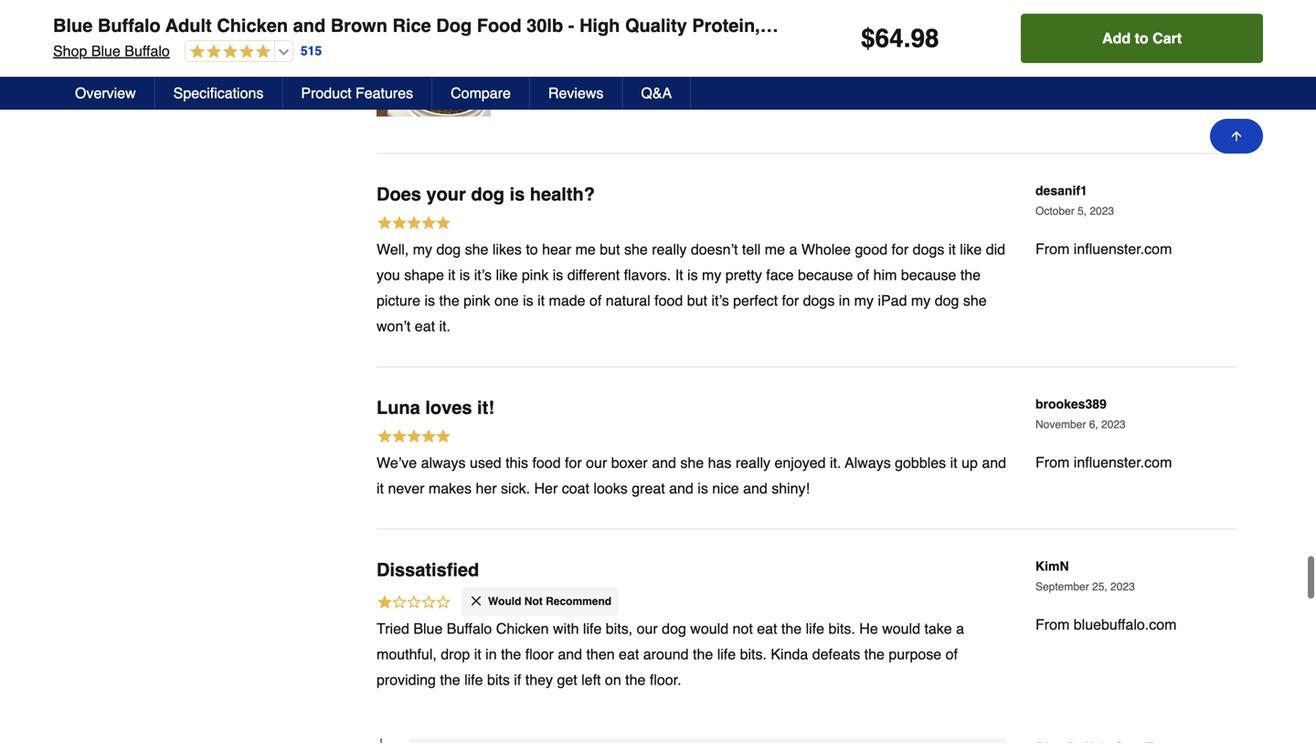 Task type: vqa. For each thing, say whether or not it's contained in the screenshot.
2nd From from the bottom
yes



Task type: describe. For each thing, give the bounding box(es) containing it.
protein,
[[692, 15, 760, 36]]

q&a
[[641, 85, 672, 101]]

one
[[494, 292, 519, 309]]

2 would from the left
[[882, 620, 920, 637]]

6,
[[1089, 418, 1098, 431]]

shiny!
[[772, 480, 810, 497]]

my down 'doesn't'
[[702, 266, 721, 283]]

6
[[1042, 15, 1052, 36]]

30lb
[[527, 15, 563, 36]]

is right one
[[523, 292, 533, 309]]

used
[[470, 454, 501, 471]]

not
[[733, 620, 753, 637]]

bits
[[487, 671, 510, 688]]

arrow up image
[[1229, 129, 1244, 143]]

0 vertical spatial buffalo
[[98, 15, 161, 36]]

nice
[[712, 480, 739, 497]]

buffalo for shop blue buffalo
[[125, 42, 170, 59]]

adult
[[165, 15, 212, 36]]

0 vertical spatial like
[[960, 241, 982, 258]]

1 would from the left
[[690, 620, 729, 637]]

0 vertical spatial blue
[[53, 15, 93, 36]]

november
[[1036, 418, 1086, 431]]

the up if
[[501, 646, 521, 663]]

and up 515 in the top left of the page
[[293, 15, 326, 36]]

for inside we've always used this food for our boxer and she has really enjoyed it.  always gobbles it up and it never makes her sick.  her coat looks great and is nice and shiny!
[[565, 454, 582, 471]]

perfect
[[733, 292, 778, 309]]

compare
[[451, 85, 511, 101]]

picture
[[377, 292, 420, 309]]

october
[[1036, 205, 1075, 217]]

arrow right image
[[377, 740, 395, 743]]

coat
[[562, 480, 589, 497]]

5,
[[1078, 205, 1087, 217]]

makes
[[429, 480, 472, 497]]

of inside tried blue buffalo chicken with life bits, our dog would not eat the life bits. he would take a mouthful, drop it in the floor and then eat around the life bits.  kinda defeats the purpose of providing the life bits if they get left on the floor.
[[946, 646, 958, 663]]

life left bits
[[464, 671, 483, 688]]

is right shape
[[459, 266, 470, 283]]

2 me from the left
[[765, 241, 785, 258]]

bits,
[[606, 620, 633, 637]]

life right with at the left bottom of page
[[583, 620, 602, 637]]

it left did
[[949, 241, 956, 258]]

life up defeats
[[806, 620, 824, 637]]

2023 for it!
[[1101, 418, 1126, 431]]

wholee
[[801, 241, 851, 258]]

3 from from the top
[[1036, 616, 1070, 633]]

tell
[[742, 241, 761, 258]]

mouthful,
[[377, 646, 437, 663]]

the down shape
[[439, 292, 459, 309]]

from for it!
[[1036, 454, 1070, 470]]

the up the kinda
[[781, 620, 802, 637]]

dog right ipad
[[935, 292, 959, 309]]

and inside tried blue buffalo chicken with life bits, our dog would not eat the life bits. he would take a mouthful, drop it in the floor and then eat around the life bits.  kinda defeats the purpose of providing the life bits if they get left on the floor.
[[558, 646, 582, 663]]

providing
[[377, 671, 436, 688]]

looks
[[594, 480, 628, 497]]

overview button
[[57, 77, 155, 110]]

1 & from the left
[[1023, 15, 1036, 36]]

eat inside well, my dog she likes to hear me but she really doesn't tell me a wholee good for dogs it like did you shape it is it's like pink is different flavors. it is my pretty face because of him because the picture is the pink one is it made of natural food but it's perfect for dogs in my ipad my dog she won't eat it.
[[415, 317, 435, 334]]

we've
[[377, 454, 417, 471]]

shape
[[404, 266, 444, 283]]

has
[[708, 454, 732, 471]]

it. inside well, my dog she likes to hear me but she really doesn't tell me a wholee good for dogs it like did you shape it is it's like pink is different flavors. it is my pretty face because of him because the picture is the pink one is it made of natural food but it's perfect for dogs in my ipad my dog she won't eat it.
[[439, 317, 451, 334]]

sick.
[[501, 480, 530, 497]]

doesn't
[[691, 241, 738, 258]]

blue for tried
[[413, 620, 443, 637]]

is inside we've always used this food for our boxer and she has really enjoyed it.  always gobbles it up and it never makes her sick.  her coat looks great and is nice and shiny!
[[698, 480, 708, 497]]

features
[[356, 85, 413, 101]]

never
[[388, 480, 425, 497]]

the down he
[[864, 646, 885, 663]]

4.7 stars image
[[185, 44, 270, 61]]

desanif1 october 5, 2023
[[1036, 183, 1114, 217]]

our inside tried blue buffalo chicken with life bits, our dog would not eat the life bits. he would take a mouthful, drop it in the floor and then eat around the life bits.  kinda defeats the purpose of providing the life bits if they get left on the floor.
[[637, 620, 658, 637]]

purpose
[[889, 646, 942, 663]]

grains,
[[873, 15, 936, 36]]

gobbles
[[895, 454, 946, 471]]

https://photos us.bazaarvoice.com/photo/2/cghvdg86ymx1zwj1zmzhbg8/e32cc534 778b 56c0 b1d4 634723264105 image
[[377, 2, 491, 116]]

1 vertical spatial dogs
[[803, 292, 835, 309]]

0 vertical spatial dogs
[[913, 241, 944, 258]]

my left ipad
[[854, 292, 874, 309]]

floor.
[[650, 671, 681, 688]]

ipad
[[878, 292, 907, 309]]

always
[[845, 454, 891, 471]]

food
[[477, 15, 522, 36]]

to inside well, my dog she likes to hear me but she really doesn't tell me a wholee good for dogs it like did you shape it is it's like pink is different flavors. it is my pretty face because of him because the picture is the pink one is it made of natural food but it's perfect for dogs in my ipad my dog she won't eat it.
[[526, 241, 538, 258]]

she down did
[[963, 292, 987, 309]]

it left up
[[950, 454, 957, 471]]

for down face
[[782, 292, 799, 309]]

this
[[506, 454, 528, 471]]

515
[[301, 44, 322, 58]]

boxer
[[611, 454, 648, 471]]

in inside well, my dog she likes to hear me but she really doesn't tell me a wholee good for dogs it like did you shape it is it's like pink is different flavors. it is my pretty face because of him because the picture is the pink one is it made of natural food but it's perfect for dogs in my ipad my dog she won't eat it.
[[839, 292, 850, 309]]

him
[[873, 266, 897, 283]]

from for dog
[[1036, 240, 1070, 257]]

loves
[[425, 397, 472, 418]]

shop
[[53, 42, 87, 59]]

5 stars image for luna
[[377, 428, 452, 447]]

defeats
[[812, 646, 860, 663]]

high
[[579, 15, 620, 36]]

and up great
[[652, 454, 676, 471]]

and right great
[[669, 480, 694, 497]]

1 vertical spatial eat
[[757, 620, 777, 637]]

influenster.com for does your dog is health?
[[1074, 240, 1172, 257]]

get
[[557, 671, 577, 688]]

buffalo for tried blue buffalo chicken with life bits, our dog would not eat the life bits. he would take a mouthful, drop it in the floor and then eat around the life bits.  kinda defeats the purpose of providing the life bits if they get left on the floor.
[[447, 620, 492, 637]]

it left made
[[538, 292, 545, 309]]

it inside tried blue buffalo chicken with life bits, our dog would not eat the life bits. he would take a mouthful, drop it in the floor and then eat around the life bits.  kinda defeats the purpose of providing the life bits if they get left on the floor.
[[474, 646, 481, 663]]

$ 64 . 98
[[861, 24, 939, 53]]

2023 for dog
[[1090, 205, 1114, 217]]

specifications
[[173, 85, 264, 101]]

influenster.com for luna loves it!
[[1074, 454, 1172, 470]]

then
[[586, 646, 615, 663]]

great
[[632, 480, 665, 497]]

$
[[861, 24, 875, 53]]

would
[[488, 595, 521, 608]]

wholesome
[[765, 15, 868, 36]]

2 because from the left
[[901, 266, 956, 283]]

kimn september 25, 2023
[[1036, 559, 1135, 593]]

won't
[[377, 317, 411, 334]]

blue for shop
[[91, 42, 120, 59]]

pretty
[[726, 266, 762, 283]]

0 vertical spatial bits.
[[829, 620, 855, 637]]

specifications button
[[155, 77, 283, 110]]

a inside tried blue buffalo chicken with life bits, our dog would not eat the life bits. he would take a mouthful, drop it in the floor and then eat around the life bits.  kinda defeats the purpose of providing the life bits if they get left on the floor.
[[956, 620, 964, 637]]

likes
[[493, 241, 522, 258]]

tried
[[377, 620, 409, 637]]

0 horizontal spatial it's
[[474, 266, 492, 283]]

is left health?
[[510, 184, 525, 205]]

with
[[553, 620, 579, 637]]

well,
[[377, 241, 409, 258]]

not
[[524, 595, 543, 608]]

face
[[766, 266, 794, 283]]

shop blue buffalo
[[53, 42, 170, 59]]

q&a button
[[623, 77, 691, 110]]



Task type: locate. For each thing, give the bounding box(es) containing it.
1 horizontal spatial eat
[[619, 646, 639, 663]]

0 vertical spatial but
[[600, 241, 620, 258]]

1 vertical spatial to
[[526, 241, 538, 258]]

0 horizontal spatial to
[[526, 241, 538, 258]]

we've always used this food for our boxer and she has really enjoyed it.  always gobbles it up and it never makes her sick.  her coat looks great and is nice and shiny!
[[377, 454, 1006, 497]]

1 horizontal spatial food
[[655, 292, 683, 309]]

1 from influenster.com from the top
[[1036, 240, 1172, 257]]

1 horizontal spatial of
[[857, 266, 869, 283]]

0 horizontal spatial it.
[[439, 317, 451, 334]]

she left has
[[680, 454, 704, 471]]

quality
[[625, 15, 687, 36]]

product features button
[[283, 77, 432, 110]]

0 vertical spatial pink
[[522, 266, 549, 283]]

because right him
[[901, 266, 956, 283]]

it right drop
[[474, 646, 481, 663]]

0 horizontal spatial &
[[1023, 15, 1036, 36]]

5 stars image for does
[[377, 214, 452, 234]]

it's right shape
[[474, 266, 492, 283]]

blue inside tried blue buffalo chicken with life bits, our dog would not eat the life bits. he would take a mouthful, drop it in the floor and then eat around the life bits.  kinda defeats the purpose of providing the life bits if they get left on the floor.
[[413, 620, 443, 637]]

2023 right the 6,
[[1101, 418, 1126, 431]]

floor
[[525, 646, 554, 663]]

2023 inside desanif1 october 5, 2023
[[1090, 205, 1114, 217]]

1 horizontal spatial like
[[960, 241, 982, 258]]

2 influenster.com from the top
[[1074, 454, 1172, 470]]

on
[[605, 671, 621, 688]]

3
[[1008, 15, 1018, 36]]

1 horizontal spatial really
[[736, 454, 771, 471]]

is left nice
[[698, 480, 708, 497]]

2023 inside brookes389 november 6, 2023
[[1101, 418, 1126, 431]]

98
[[911, 24, 939, 53]]

from influenster.com for does your dog is health?
[[1036, 240, 1172, 257]]

0 vertical spatial 5 stars image
[[377, 214, 452, 234]]

dog
[[436, 15, 472, 36]]

0 vertical spatial from
[[1036, 240, 1070, 257]]

really inside well, my dog she likes to hear me but she really doesn't tell me a wholee good for dogs it like did you shape it is it's like pink is different flavors. it is my pretty face because of him because the picture is the pink one is it made of natural food but it's perfect for dogs in my ipad my dog she won't eat it.
[[652, 241, 687, 258]]

from influenster.com down 5,
[[1036, 240, 1172, 257]]

rice
[[393, 15, 431, 36]]

in
[[839, 292, 850, 309], [485, 646, 497, 663]]

0 horizontal spatial food
[[532, 454, 561, 471]]

0 horizontal spatial me
[[575, 241, 596, 258]]

1 vertical spatial 5 stars image
[[377, 428, 452, 447]]

the down drop
[[440, 671, 460, 688]]

1 from from the top
[[1036, 240, 1070, 257]]

would left not
[[690, 620, 729, 637]]

our right the bits,
[[637, 620, 658, 637]]

in left ipad
[[839, 292, 850, 309]]

left
[[581, 671, 601, 688]]

1 horizontal spatial chicken
[[496, 620, 549, 637]]

her
[[476, 480, 497, 497]]

1 horizontal spatial it's
[[711, 292, 729, 309]]

really up it
[[652, 241, 687, 258]]

a inside well, my dog she likes to hear me but she really doesn't tell me a wholee good for dogs it like did you shape it is it's like pink is different flavors. it is my pretty face because of him because the picture is the pink one is it made of natural food but it's perfect for dogs in my ipad my dog she won't eat it.
[[789, 241, 797, 258]]

1 vertical spatial influenster.com
[[1074, 454, 1172, 470]]

0 horizontal spatial would
[[690, 620, 729, 637]]

luna loves it!
[[377, 397, 494, 418]]

but
[[600, 241, 620, 258], [687, 292, 707, 309]]

0 horizontal spatial eat
[[415, 317, 435, 334]]

influenster.com down the 6,
[[1074, 454, 1172, 470]]

2 vertical spatial eat
[[619, 646, 639, 663]]

food
[[655, 292, 683, 309], [532, 454, 561, 471]]

buffalo up shop blue buffalo at the left of page
[[98, 15, 161, 36]]

and right nice
[[743, 480, 768, 497]]

she inside we've always used this food for our boxer and she has really enjoyed it.  always gobbles it up and it never makes her sick.  her coat looks great and is nice and shiny!
[[680, 454, 704, 471]]

1 horizontal spatial it.
[[830, 454, 841, 471]]

buffalo down 'adult'
[[125, 42, 170, 59]]

0 horizontal spatial dogs
[[803, 292, 835, 309]]

&
[[1023, 15, 1036, 36], [1304, 15, 1316, 36]]

1 vertical spatial really
[[736, 454, 771, 471]]

1 horizontal spatial to
[[1135, 30, 1149, 47]]

buffalo down close image
[[447, 620, 492, 637]]

it
[[949, 241, 956, 258], [448, 266, 455, 283], [538, 292, 545, 309], [950, 454, 957, 471], [377, 480, 384, 497], [474, 646, 481, 663]]

from down november
[[1036, 454, 1070, 470]]

buffalo inside tried blue buffalo chicken with life bits, our dog would not eat the life bits. he would take a mouthful, drop it in the floor and then eat around the life bits.  kinda defeats the purpose of providing the life bits if they get left on the floor.
[[447, 620, 492, 637]]

september
[[1036, 580, 1089, 593]]

2023 right 5,
[[1090, 205, 1114, 217]]

is down shape
[[425, 292, 435, 309]]

1 vertical spatial it.
[[830, 454, 841, 471]]

1 horizontal spatial dogs
[[913, 241, 944, 258]]

0 vertical spatial 2023
[[1090, 205, 1114, 217]]

2023 inside kimn september 25, 2023
[[1111, 580, 1135, 593]]

blue down 1 star "image"
[[413, 620, 443, 637]]

is down the hear
[[553, 266, 563, 283]]

food inside well, my dog she likes to hear me but she really doesn't tell me a wholee good for dogs it like did you shape it is it's like pink is different flavors. it is my pretty face because of him because the picture is the pink one is it made of natural food but it's perfect for dogs in my ipad my dog she won't eat it.
[[655, 292, 683, 309]]

chicken for adult
[[217, 15, 288, 36]]

bluebuffalo.com
[[1074, 616, 1177, 633]]

1 horizontal spatial &
[[1304, 15, 1316, 36]]

2 & from the left
[[1304, 15, 1316, 36]]

it's down pretty
[[711, 292, 729, 309]]

25,
[[1092, 580, 1107, 593]]

0 horizontal spatial our
[[586, 454, 607, 471]]

5 stars image
[[377, 214, 452, 234], [377, 428, 452, 447]]

and up the get
[[558, 646, 582, 663]]

0 horizontal spatial because
[[798, 266, 853, 283]]

1 vertical spatial food
[[532, 454, 561, 471]]

reviews button
[[530, 77, 623, 110]]

0 vertical spatial really
[[652, 241, 687, 258]]

hear
[[542, 241, 571, 258]]

a
[[789, 241, 797, 258], [956, 620, 964, 637]]

1 vertical spatial a
[[956, 620, 964, 637]]

a right take
[[956, 620, 964, 637]]

2023 right 25,
[[1111, 580, 1135, 593]]

for up 'coat'
[[565, 454, 582, 471]]

2 vertical spatial blue
[[413, 620, 443, 637]]

it. inside we've always used this food for our boxer and she has really enjoyed it.  always gobbles it up and it never makes her sick.  her coat looks great and is nice and shiny!
[[830, 454, 841, 471]]

1 me from the left
[[575, 241, 596, 258]]

1 horizontal spatial a
[[956, 620, 964, 637]]

to right likes
[[526, 241, 538, 258]]

a up face
[[789, 241, 797, 258]]

would up purpose
[[882, 620, 920, 637]]

food up her
[[532, 454, 561, 471]]

eat right not
[[757, 620, 777, 637]]

cart
[[1153, 30, 1182, 47]]

-
[[568, 15, 574, 36]]

for right 'good'
[[892, 241, 909, 258]]

dog up shape
[[436, 241, 461, 258]]

healthy
[[1189, 15, 1255, 36]]

she up flavors.
[[624, 241, 648, 258]]

of
[[857, 266, 869, 283], [590, 292, 602, 309], [946, 646, 958, 663]]

her
[[534, 480, 558, 497]]

0 vertical spatial it.
[[439, 317, 451, 334]]

2 from from the top
[[1036, 454, 1070, 470]]

recommend
[[546, 595, 612, 608]]

drop
[[441, 646, 470, 663]]

from bluebuffalo.com
[[1036, 616, 1177, 633]]

product features
[[301, 85, 413, 101]]

luna
[[377, 397, 420, 418]]

5 stars image up well,
[[377, 214, 452, 234]]

like up one
[[496, 266, 518, 283]]

for right acids
[[1160, 15, 1184, 36]]

from
[[1036, 240, 1070, 257], [1036, 454, 1070, 470], [1036, 616, 1070, 633]]

chicken for buffalo
[[496, 620, 549, 637]]

influenster.com down 5,
[[1074, 240, 1172, 257]]

0 vertical spatial influenster.com
[[1074, 240, 1172, 257]]

2 vertical spatial from
[[1036, 616, 1070, 633]]

me up different at left
[[575, 241, 596, 258]]

in up bits
[[485, 646, 497, 663]]

0 vertical spatial our
[[586, 454, 607, 471]]

1 vertical spatial our
[[637, 620, 658, 637]]

pink left one
[[464, 292, 490, 309]]

2 5 stars image from the top
[[377, 428, 452, 447]]

pink down the hear
[[522, 266, 549, 283]]

from down 'october'
[[1036, 240, 1070, 257]]

does your dog is health?
[[377, 184, 595, 205]]

add
[[1102, 30, 1131, 47]]

in inside tried blue buffalo chicken with life bits, our dog would not eat the life bits. he would take a mouthful, drop it in the floor and then eat around the life bits.  kinda defeats the purpose of providing the life bits if they get left on the floor.
[[485, 646, 497, 663]]

0 vertical spatial eat
[[415, 317, 435, 334]]

1 horizontal spatial but
[[687, 292, 707, 309]]

eat
[[415, 317, 435, 334], [757, 620, 777, 637], [619, 646, 639, 663]]

it. left always
[[830, 454, 841, 471]]

would
[[690, 620, 729, 637], [882, 620, 920, 637]]

because down wholee
[[798, 266, 853, 283]]

but down 'doesn't'
[[687, 292, 707, 309]]

1 vertical spatial from influenster.com
[[1036, 454, 1172, 470]]

chicken inside tried blue buffalo chicken with life bits, our dog would not eat the life bits. he would take a mouthful, drop it in the floor and then eat around the life bits.  kinda defeats the purpose of providing the life bits if they get left on the floor.
[[496, 620, 549, 637]]

0 vertical spatial chicken
[[217, 15, 288, 36]]

of down take
[[946, 646, 958, 663]]

me right the tell on the right top
[[765, 241, 785, 258]]

1 vertical spatial it's
[[711, 292, 729, 309]]

0 horizontal spatial but
[[600, 241, 620, 258]]

1 star image
[[377, 594, 452, 613]]

1 5 stars image from the top
[[377, 214, 452, 234]]

eat down the bits,
[[619, 646, 639, 663]]

our up the looks
[[586, 454, 607, 471]]

0 vertical spatial of
[[857, 266, 869, 283]]

of down different at left
[[590, 292, 602, 309]]

& left "6"
[[1023, 15, 1036, 36]]

the right around
[[693, 646, 713, 663]]

they
[[525, 671, 553, 688]]

different
[[567, 266, 620, 283]]

1 horizontal spatial bits.
[[829, 620, 855, 637]]

good
[[855, 241, 888, 258]]

0 horizontal spatial chicken
[[217, 15, 288, 36]]

1 horizontal spatial pink
[[522, 266, 549, 283]]

reviews
[[548, 85, 604, 101]]

0 horizontal spatial pink
[[464, 292, 490, 309]]

fatty
[[1057, 15, 1100, 36]]

of left him
[[857, 266, 869, 283]]

1 vertical spatial from
[[1036, 454, 1070, 470]]

it
[[675, 266, 683, 283]]

dog inside tried blue buffalo chicken with life bits, our dog would not eat the life bits. he would take a mouthful, drop it in the floor and then eat around the life bits.  kinda defeats the purpose of providing the life bits if they get left on the floor.
[[662, 620, 686, 637]]

0 vertical spatial from influenster.com
[[1036, 240, 1172, 257]]

dissatisfied
[[377, 559, 479, 580]]

1 horizontal spatial in
[[839, 292, 850, 309]]

0 horizontal spatial like
[[496, 266, 518, 283]]

2 horizontal spatial eat
[[757, 620, 777, 637]]

from influenster.com for luna loves it!
[[1036, 454, 1172, 470]]

compare button
[[432, 77, 530, 110]]

1 vertical spatial chicken
[[496, 620, 549, 637]]

really inside we've always used this food for our boxer and she has really enjoyed it.  always gobbles it up and it never makes her sick.  her coat looks great and is nice and shiny!
[[736, 454, 771, 471]]

life down not
[[717, 646, 736, 663]]

1 vertical spatial bits.
[[740, 646, 767, 663]]

1 vertical spatial blue
[[91, 42, 120, 59]]

dogs down wholee
[[803, 292, 835, 309]]

0 horizontal spatial bits.
[[740, 646, 767, 663]]

blue buffalo  adult chicken and brown rice dog food 30lb - high quality protein, wholesome grains, omega 3 & 6 fatty acids for healthy skin &
[[53, 15, 1316, 36]]

0 horizontal spatial of
[[590, 292, 602, 309]]

& right skin
[[1304, 15, 1316, 36]]

2 horizontal spatial of
[[946, 646, 958, 663]]

dog right 'your'
[[471, 184, 505, 205]]

life
[[583, 620, 602, 637], [806, 620, 824, 637], [717, 646, 736, 663], [464, 671, 483, 688]]

you
[[377, 266, 400, 283]]

1 vertical spatial but
[[687, 292, 707, 309]]

1 vertical spatial in
[[485, 646, 497, 663]]

bits. down not
[[740, 646, 767, 663]]

and
[[293, 15, 326, 36], [652, 454, 676, 471], [982, 454, 1006, 471], [669, 480, 694, 497], [743, 480, 768, 497], [558, 646, 582, 663]]

it!
[[477, 397, 494, 418]]

1 horizontal spatial our
[[637, 620, 658, 637]]

2 vertical spatial buffalo
[[447, 620, 492, 637]]

from down september at the bottom right of the page
[[1036, 616, 1070, 633]]

my right ipad
[[911, 292, 931, 309]]

brookes389 november 6, 2023
[[1036, 396, 1126, 431]]

1 influenster.com from the top
[[1074, 240, 1172, 257]]

my up shape
[[413, 241, 432, 258]]

it left never
[[377, 480, 384, 497]]

and right up
[[982, 454, 1006, 471]]

well, my dog she likes to hear me but she really doesn't tell me a wholee good for dogs it like did you shape it is it's like pink is different flavors. it is my pretty face because of him because the picture is the pink one is it made of natural food but it's perfect for dogs in my ipad my dog she won't eat it.
[[377, 241, 1005, 334]]

1 vertical spatial 2023
[[1101, 418, 1126, 431]]

chicken down not
[[496, 620, 549, 637]]

does
[[377, 184, 421, 205]]

really right has
[[736, 454, 771, 471]]

0 vertical spatial a
[[789, 241, 797, 258]]

like left did
[[960, 241, 982, 258]]

2 vertical spatial 2023
[[1111, 580, 1135, 593]]

food inside we've always used this food for our boxer and she has really enjoyed it.  always gobbles it up and it never makes her sick.  her coat looks great and is nice and shiny!
[[532, 454, 561, 471]]

skin
[[1260, 15, 1299, 36]]

acids
[[1105, 15, 1155, 36]]

1 horizontal spatial would
[[882, 620, 920, 637]]

around
[[643, 646, 689, 663]]

1 vertical spatial like
[[496, 266, 518, 283]]

if
[[514, 671, 521, 688]]

would not recommend
[[488, 595, 612, 608]]

1 vertical spatial buffalo
[[125, 42, 170, 59]]

is right it
[[687, 266, 698, 283]]

flavors.
[[624, 266, 671, 283]]

close image
[[469, 594, 483, 608]]

0 horizontal spatial in
[[485, 646, 497, 663]]

1 vertical spatial pink
[[464, 292, 490, 309]]

0 vertical spatial to
[[1135, 30, 1149, 47]]

1 horizontal spatial because
[[901, 266, 956, 283]]

omega
[[941, 15, 1003, 36]]

food down it
[[655, 292, 683, 309]]

2 vertical spatial of
[[946, 646, 958, 663]]

blue
[[53, 15, 93, 36], [91, 42, 120, 59], [413, 620, 443, 637]]

0 vertical spatial food
[[655, 292, 683, 309]]

to inside the add to cart button
[[1135, 30, 1149, 47]]

5 stars image up we've
[[377, 428, 452, 447]]

1 horizontal spatial me
[[765, 241, 785, 258]]

bits.
[[829, 620, 855, 637], [740, 646, 767, 663]]

but up different at left
[[600, 241, 620, 258]]

overview
[[75, 85, 136, 101]]

2 from influenster.com from the top
[[1036, 454, 1172, 470]]

brown
[[331, 15, 387, 36]]

your
[[426, 184, 466, 205]]

1 vertical spatial of
[[590, 292, 602, 309]]

0 horizontal spatial a
[[789, 241, 797, 258]]

our inside we've always used this food for our boxer and she has really enjoyed it.  always gobbles it up and it never makes her sick.  her coat looks great and is nice and shiny!
[[586, 454, 607, 471]]

to right add
[[1135, 30, 1149, 47]]

blue right shop
[[91, 42, 120, 59]]

up
[[962, 454, 978, 471]]

me
[[575, 241, 596, 258], [765, 241, 785, 258]]

blue up shop
[[53, 15, 93, 36]]

it right shape
[[448, 266, 455, 283]]

bits. up defeats
[[829, 620, 855, 637]]

the right on at the left bottom
[[625, 671, 646, 688]]

buffalo
[[98, 15, 161, 36], [125, 42, 170, 59], [447, 620, 492, 637]]

made
[[549, 292, 585, 309]]

chicken up 4.7 stars image
[[217, 15, 288, 36]]

1 because from the left
[[798, 266, 853, 283]]

0 horizontal spatial really
[[652, 241, 687, 258]]

she left likes
[[465, 241, 488, 258]]

0 vertical spatial in
[[839, 292, 850, 309]]

brookes389
[[1036, 396, 1107, 411]]

it. right won't at the left top
[[439, 317, 451, 334]]

product
[[301, 85, 351, 101]]

the right him
[[960, 266, 981, 283]]

dogs right 'good'
[[913, 241, 944, 258]]

natural
[[606, 292, 650, 309]]

0 vertical spatial it's
[[474, 266, 492, 283]]



